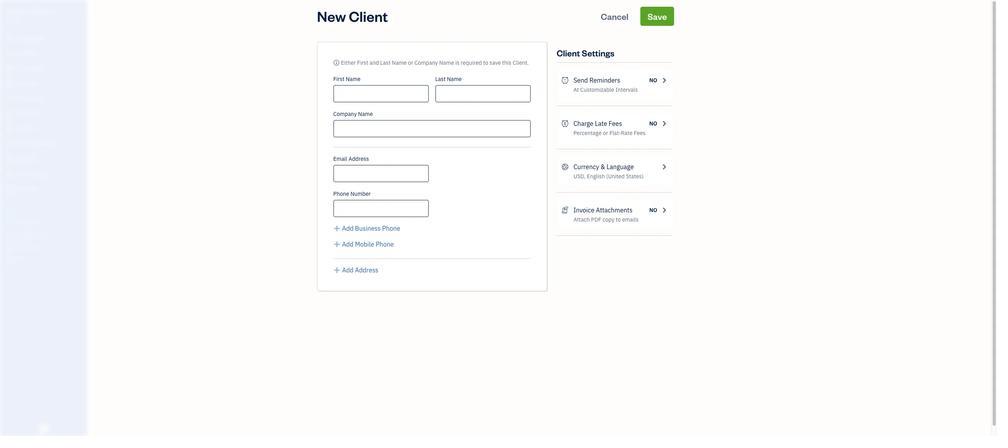 Task type: vqa. For each thing, say whether or not it's contained in the screenshot.
the bottommost Members
no



Task type: locate. For each thing, give the bounding box(es) containing it.
name down is
[[447, 75, 462, 83]]

1 chevronright image from the top
[[661, 75, 668, 85]]

first
[[357, 59, 369, 66], [334, 75, 345, 83]]

0 vertical spatial add
[[342, 224, 354, 232]]

2 vertical spatial company
[[334, 110, 357, 118]]

team members image
[[6, 218, 85, 225]]

last name
[[436, 75, 462, 83]]

cancel
[[601, 11, 629, 22]]

flat-
[[610, 129, 622, 137]]

address right "email"
[[349, 155, 369, 162]]

1 vertical spatial or
[[603, 129, 609, 137]]

plus image left mobile
[[334, 239, 341, 249]]

client up the latereminders image
[[557, 47, 581, 58]]

1 vertical spatial plus image
[[334, 239, 341, 249]]

1 horizontal spatial or
[[603, 129, 609, 137]]

add left mobile
[[342, 240, 354, 248]]

first name
[[334, 75, 361, 83]]

add
[[342, 224, 354, 232], [342, 240, 354, 248], [342, 266, 354, 274]]

0 vertical spatial address
[[349, 155, 369, 162]]

is
[[456, 59, 460, 66]]

0 horizontal spatial client
[[349, 7, 388, 25]]

customizable
[[581, 86, 615, 93]]

no for invoice attachments
[[650, 206, 658, 214]]

1 vertical spatial client
[[557, 47, 581, 58]]

new client
[[317, 7, 388, 25]]

2 add from the top
[[342, 240, 354, 248]]

1 vertical spatial first
[[334, 75, 345, 83]]

Email Address text field
[[334, 165, 429, 182]]

new
[[317, 7, 346, 25]]

payment image
[[5, 95, 15, 103]]

first left and
[[357, 59, 369, 66]]

usd,
[[574, 173, 586, 180]]

plus image
[[334, 224, 341, 233], [334, 239, 341, 249], [334, 265, 341, 275]]

english
[[587, 173, 605, 180]]

expense image
[[5, 110, 15, 118]]

address for email address
[[349, 155, 369, 162]]

2 vertical spatial no
[[650, 206, 658, 214]]

1 vertical spatial address
[[355, 266, 379, 274]]

add business phone button
[[334, 224, 401, 233]]

2 vertical spatial add
[[342, 266, 354, 274]]

0 vertical spatial first
[[357, 59, 369, 66]]

email
[[334, 155, 348, 162]]

3 add from the top
[[342, 266, 354, 274]]

client right new at the top of page
[[349, 7, 388, 25]]

address inside button
[[355, 266, 379, 274]]

maria's company owner
[[6, 7, 56, 22]]

&
[[601, 163, 606, 171]]

chevronright image for send reminders
[[661, 75, 668, 85]]

emails
[[623, 216, 639, 223]]

1 add from the top
[[342, 224, 354, 232]]

4 chevronright image from the top
[[661, 205, 668, 215]]

add left business
[[342, 224, 354, 232]]

last
[[381, 59, 391, 66], [436, 75, 446, 83]]

1 horizontal spatial client
[[557, 47, 581, 58]]

add address
[[342, 266, 379, 274]]

owner
[[6, 16, 21, 22]]

1 vertical spatial to
[[616, 216, 621, 223]]

fees
[[609, 120, 623, 127], [634, 129, 646, 137]]

phone right mobile
[[376, 240, 394, 248]]

client image
[[5, 50, 15, 58]]

Last Name text field
[[436, 85, 531, 102]]

settings
[[582, 47, 615, 58]]

report image
[[5, 185, 15, 193]]

or left flat-
[[603, 129, 609, 137]]

1 vertical spatial phone
[[383, 224, 401, 232]]

chevronright image
[[661, 75, 668, 85], [661, 119, 668, 128], [661, 162, 668, 172], [661, 205, 668, 215]]

1 vertical spatial no
[[650, 120, 658, 127]]

invoices image
[[562, 205, 569, 215]]

address
[[349, 155, 369, 162], [355, 266, 379, 274]]

2 vertical spatial phone
[[376, 240, 394, 248]]

2 chevronright image from the top
[[661, 119, 668, 128]]

0 horizontal spatial last
[[381, 59, 391, 66]]

0 horizontal spatial company
[[29, 7, 56, 15]]

client
[[349, 7, 388, 25], [557, 47, 581, 58]]

latereminders image
[[562, 75, 569, 85]]

fees up flat-
[[609, 120, 623, 127]]

name for first name
[[346, 75, 361, 83]]

phone
[[334, 190, 349, 197], [383, 224, 401, 232], [376, 240, 394, 248]]

plus image left add address
[[334, 265, 341, 275]]

either
[[341, 59, 356, 66]]

company right maria's at the top left
[[29, 7, 56, 15]]

or
[[408, 59, 414, 66], [603, 129, 609, 137]]

attachments
[[596, 206, 633, 214]]

1 vertical spatial fees
[[634, 129, 646, 137]]

2 horizontal spatial company
[[415, 59, 438, 66]]

0 horizontal spatial to
[[484, 59, 489, 66]]

freshbooks image
[[37, 423, 50, 433]]

1 no from the top
[[650, 77, 658, 84]]

0 vertical spatial last
[[381, 59, 391, 66]]

2 vertical spatial plus image
[[334, 265, 341, 275]]

1 vertical spatial add
[[342, 240, 354, 248]]

phone inside button
[[383, 224, 401, 232]]

save
[[490, 59, 501, 66]]

copy
[[603, 216, 615, 223]]

plus image for add mobile phone
[[334, 239, 341, 249]]

fees right rate
[[634, 129, 646, 137]]

last down the 'either first and last name or company name is required to save this client.'
[[436, 75, 446, 83]]

1 horizontal spatial first
[[357, 59, 369, 66]]

name
[[392, 59, 407, 66], [440, 59, 454, 66], [346, 75, 361, 83], [447, 75, 462, 83], [358, 110, 373, 118]]

to left save
[[484, 59, 489, 66]]

chevronright image for charge late fees
[[661, 119, 668, 128]]

1 horizontal spatial last
[[436, 75, 446, 83]]

0 horizontal spatial or
[[408, 59, 414, 66]]

name down either
[[346, 75, 361, 83]]

invoice image
[[5, 80, 15, 88]]

to
[[484, 59, 489, 66], [616, 216, 621, 223]]

0 vertical spatial to
[[484, 59, 489, 66]]

to right the copy
[[616, 216, 621, 223]]

charge late fees
[[574, 120, 623, 127]]

Company Name text field
[[334, 120, 531, 137]]

plus image for add business phone
[[334, 224, 341, 233]]

first down primary icon
[[334, 75, 345, 83]]

items and services image
[[6, 231, 85, 237]]

company up last name
[[415, 59, 438, 66]]

last right and
[[381, 59, 391, 66]]

phone for add mobile phone
[[376, 240, 394, 248]]

1 vertical spatial company
[[415, 59, 438, 66]]

maria's
[[6, 7, 27, 15]]

0 vertical spatial fees
[[609, 120, 623, 127]]

currency
[[574, 163, 600, 171]]

currency & language
[[574, 163, 634, 171]]

add mobile phone button
[[334, 239, 394, 249]]

add for add address
[[342, 266, 354, 274]]

phone inside "button"
[[376, 240, 394, 248]]

1 horizontal spatial company
[[334, 110, 357, 118]]

address down add mobile phone
[[355, 266, 379, 274]]

0 vertical spatial plus image
[[334, 224, 341, 233]]

client settings
[[557, 47, 615, 58]]

3 chevronright image from the top
[[661, 162, 668, 172]]

company
[[29, 7, 56, 15], [415, 59, 438, 66], [334, 110, 357, 118]]

name down first name text field on the top
[[358, 110, 373, 118]]

Phone Number text field
[[334, 200, 429, 217]]

intervals
[[616, 86, 638, 93]]

2 plus image from the top
[[334, 239, 341, 249]]

1 plus image from the top
[[334, 224, 341, 233]]

company name
[[334, 110, 373, 118]]

0 vertical spatial no
[[650, 77, 658, 84]]

dashboard image
[[5, 35, 15, 42]]

phone left number
[[334, 190, 349, 197]]

name for last name
[[447, 75, 462, 83]]

no
[[650, 77, 658, 84], [650, 120, 658, 127], [650, 206, 658, 214]]

1 vertical spatial last
[[436, 75, 446, 83]]

0 vertical spatial company
[[29, 7, 56, 15]]

0 vertical spatial client
[[349, 7, 388, 25]]

usd, english (united states)
[[574, 173, 644, 180]]

phone down phone number text box
[[383, 224, 401, 232]]

company down first name
[[334, 110, 357, 118]]

2 no from the top
[[650, 120, 658, 127]]

states)
[[626, 173, 644, 180]]

3 no from the top
[[650, 206, 658, 214]]

or right and
[[408, 59, 414, 66]]

3 plus image from the top
[[334, 265, 341, 275]]

plus image left business
[[334, 224, 341, 233]]

add inside "button"
[[342, 240, 354, 248]]

latefees image
[[562, 119, 569, 128]]

cancel button
[[594, 7, 636, 26]]

plus image for add address
[[334, 265, 341, 275]]

currencyandlanguage image
[[562, 162, 569, 172]]

add down the add mobile phone "button"
[[342, 266, 354, 274]]



Task type: describe. For each thing, give the bounding box(es) containing it.
estimate image
[[5, 65, 15, 73]]

primary image
[[334, 59, 340, 66]]

main element
[[0, 0, 107, 436]]

add address button
[[334, 265, 379, 275]]

phone number
[[334, 190, 371, 197]]

timer image
[[5, 140, 15, 148]]

(united
[[607, 173, 625, 180]]

phone for add business phone
[[383, 224, 401, 232]]

percentage or flat-rate fees
[[574, 129, 646, 137]]

add mobile phone
[[342, 240, 394, 248]]

pdf
[[592, 216, 602, 223]]

add business phone
[[342, 224, 401, 232]]

late
[[595, 120, 608, 127]]

settings image
[[6, 257, 85, 263]]

add for add mobile phone
[[342, 240, 354, 248]]

number
[[351, 190, 371, 197]]

apps image
[[6, 206, 85, 212]]

send reminders
[[574, 76, 621, 84]]

chart image
[[5, 170, 15, 178]]

client.
[[513, 59, 529, 66]]

company inside maria's company owner
[[29, 7, 56, 15]]

mobile
[[355, 240, 375, 248]]

charge
[[574, 120, 594, 127]]

money image
[[5, 155, 15, 163]]

address for add address
[[355, 266, 379, 274]]

percentage
[[574, 129, 602, 137]]

save button
[[641, 7, 675, 26]]

name left is
[[440, 59, 454, 66]]

no for charge late fees
[[650, 120, 658, 127]]

add for add business phone
[[342, 224, 354, 232]]

attach pdf copy to emails
[[574, 216, 639, 223]]

rate
[[622, 129, 633, 137]]

either first and last name or company name is required to save this client.
[[341, 59, 529, 66]]

reminders
[[590, 76, 621, 84]]

send
[[574, 76, 588, 84]]

required
[[461, 59, 482, 66]]

0 horizontal spatial fees
[[609, 120, 623, 127]]

0 horizontal spatial first
[[334, 75, 345, 83]]

and
[[370, 59, 379, 66]]

attach
[[574, 216, 590, 223]]

name for company name
[[358, 110, 373, 118]]

business
[[355, 224, 381, 232]]

language
[[607, 163, 634, 171]]

this
[[503, 59, 512, 66]]

bank connections image
[[6, 244, 85, 250]]

no for send reminders
[[650, 77, 658, 84]]

invoice attachments
[[574, 206, 633, 214]]

1 horizontal spatial fees
[[634, 129, 646, 137]]

save
[[648, 11, 668, 22]]

name right and
[[392, 59, 407, 66]]

0 vertical spatial or
[[408, 59, 414, 66]]

project image
[[5, 125, 15, 133]]

1 horizontal spatial to
[[616, 216, 621, 223]]

0 vertical spatial phone
[[334, 190, 349, 197]]

chevronright image for invoice attachments
[[661, 205, 668, 215]]

at customizable intervals
[[574, 86, 638, 93]]

at
[[574, 86, 579, 93]]

email address
[[334, 155, 369, 162]]

invoice
[[574, 206, 595, 214]]

First Name text field
[[334, 85, 429, 102]]



